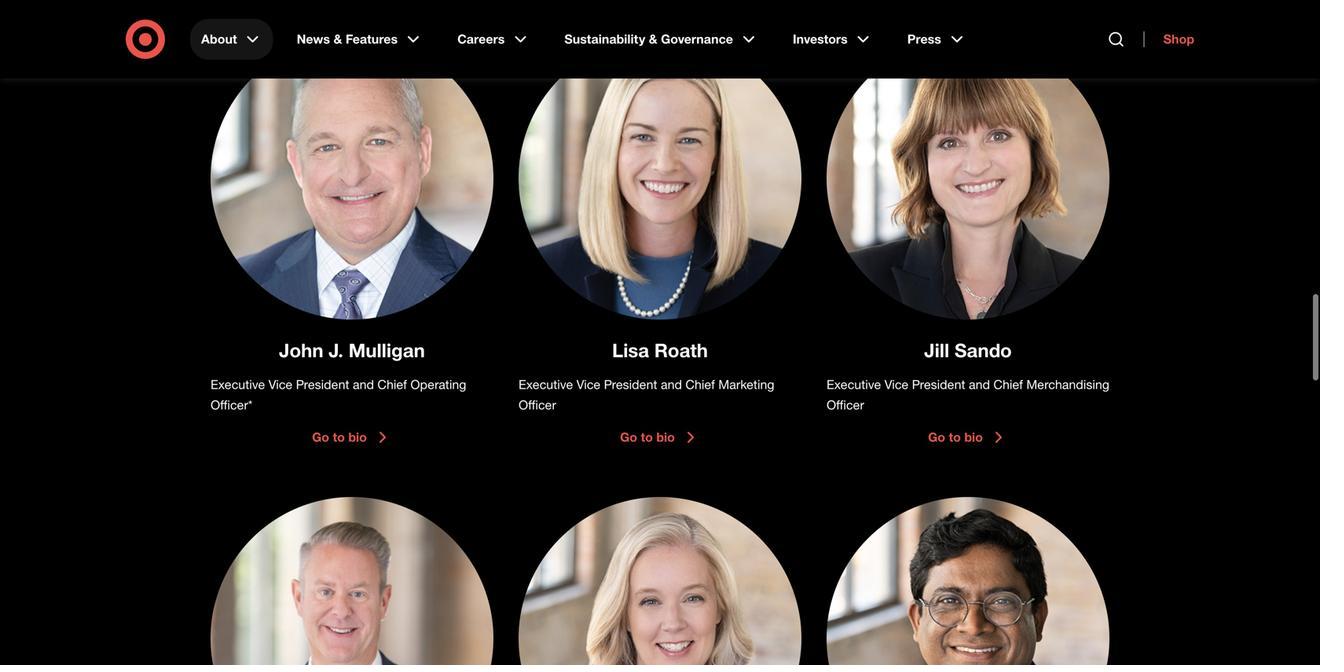 Task type: locate. For each thing, give the bounding box(es) containing it.
2 officer from the left
[[827, 398, 864, 413]]

executive vice president and chief marketing officer
[[519, 377, 775, 413]]

1 go to bio from the left
[[312, 430, 367, 445]]

2 horizontal spatial to
[[949, 430, 961, 445]]

2 horizontal spatial go to bio
[[928, 430, 983, 445]]

3 go to bio from the left
[[928, 430, 983, 445]]

2 horizontal spatial go to bio link
[[928, 428, 1008, 447]]

to down executive vice president and chief marketing officer
[[641, 430, 653, 445]]

0 horizontal spatial go to bio link
[[312, 428, 392, 447]]

marketing
[[719, 377, 775, 393]]

bio down the executive vice president and chief merchandising officer
[[965, 430, 983, 445]]

careers link
[[446, 19, 541, 60]]

vice for jill sando
[[885, 377, 909, 393]]

2 chief from the left
[[686, 377, 715, 393]]

photo of jill sando image
[[827, 37, 1110, 320]]

go for jill
[[928, 430, 945, 445]]

2 and from the left
[[661, 377, 682, 393]]

& right news at the left top of the page
[[334, 31, 342, 47]]

2 & from the left
[[649, 31, 658, 47]]

bio
[[348, 430, 367, 445], [656, 430, 675, 445], [965, 430, 983, 445]]

1 go from the left
[[312, 430, 329, 445]]

&
[[334, 31, 342, 47], [649, 31, 658, 47]]

press
[[907, 31, 941, 47]]

and inside the executive vice president and chief merchandising officer
[[969, 377, 990, 393]]

3 go from the left
[[928, 430, 945, 445]]

go to bio link down executive vice president and chief operating officer*
[[312, 428, 392, 447]]

1 horizontal spatial chief
[[686, 377, 715, 393]]

news
[[297, 31, 330, 47]]

3 chief from the left
[[994, 377, 1023, 393]]

chief down mulligan
[[378, 377, 407, 393]]

2 bio from the left
[[656, 430, 675, 445]]

2 go to bio from the left
[[620, 430, 675, 445]]

2 horizontal spatial go
[[928, 430, 945, 445]]

1 horizontal spatial go to bio
[[620, 430, 675, 445]]

1 horizontal spatial go
[[620, 430, 637, 445]]

0 horizontal spatial bio
[[348, 430, 367, 445]]

to for j.
[[333, 430, 345, 445]]

and for sando
[[969, 377, 990, 393]]

1 horizontal spatial executive
[[519, 377, 573, 393]]

1 horizontal spatial &
[[649, 31, 658, 47]]

bio down executive vice president and chief operating officer*
[[348, 430, 367, 445]]

1 horizontal spatial president
[[604, 377, 657, 393]]

jill sando link
[[924, 339, 1012, 362]]

0 horizontal spatial chief
[[378, 377, 407, 393]]

and for roath
[[661, 377, 682, 393]]

president inside executive vice president and chief operating officer*
[[296, 377, 349, 393]]

and inside executive vice president and chief operating officer*
[[353, 377, 374, 393]]

chief for lisa roath
[[686, 377, 715, 393]]

1 horizontal spatial go to bio link
[[620, 428, 700, 447]]

to down the executive vice president and chief merchandising officer
[[949, 430, 961, 445]]

go to bio down executive vice president and chief operating officer*
[[312, 430, 367, 445]]

2 horizontal spatial vice
[[885, 377, 909, 393]]

1 horizontal spatial officer
[[827, 398, 864, 413]]

0 horizontal spatial officer
[[519, 398, 556, 413]]

go to bio for j.
[[312, 430, 367, 445]]

0 horizontal spatial and
[[353, 377, 374, 393]]

1 horizontal spatial and
[[661, 377, 682, 393]]

and down "sando"
[[969, 377, 990, 393]]

0 horizontal spatial &
[[334, 31, 342, 47]]

go to bio
[[312, 430, 367, 445], [620, 430, 675, 445], [928, 430, 983, 445]]

1 and from the left
[[353, 377, 374, 393]]

executive inside executive vice president and chief operating officer*
[[211, 377, 265, 393]]

chief down "sando"
[[994, 377, 1023, 393]]

chief inside executive vice president and chief marketing officer
[[686, 377, 715, 393]]

officer*
[[211, 398, 253, 413]]

about
[[201, 31, 237, 47]]

3 to from the left
[[949, 430, 961, 445]]

2 horizontal spatial executive
[[827, 377, 881, 393]]

3 president from the left
[[912, 377, 965, 393]]

vice inside the executive vice president and chief merchandising officer
[[885, 377, 909, 393]]

photo of cara sylvester image
[[519, 497, 802, 666]]

3 executive from the left
[[827, 377, 881, 393]]

shop
[[1164, 31, 1195, 47]]

2 to from the left
[[641, 430, 653, 445]]

officer inside the executive vice president and chief merchandising officer
[[827, 398, 864, 413]]

2 vice from the left
[[577, 377, 601, 393]]

photo of prat vemana image
[[827, 497, 1110, 666]]

0 horizontal spatial go
[[312, 430, 329, 445]]

governance
[[661, 31, 733, 47]]

1 officer from the left
[[519, 398, 556, 413]]

go down the executive vice president and chief merchandising officer
[[928, 430, 945, 445]]

3 go to bio link from the left
[[928, 428, 1008, 447]]

& left governance
[[649, 31, 658, 47]]

chief down roath
[[686, 377, 715, 393]]

go down executive vice president and chief marketing officer
[[620, 430, 637, 445]]

to
[[333, 430, 345, 445], [641, 430, 653, 445], [949, 430, 961, 445]]

1 president from the left
[[296, 377, 349, 393]]

president down lisa
[[604, 377, 657, 393]]

go to bio link for sando
[[928, 428, 1008, 447]]

executive inside the executive vice president and chief merchandising officer
[[827, 377, 881, 393]]

roath
[[654, 339, 708, 362]]

1 executive from the left
[[211, 377, 265, 393]]

2 president from the left
[[604, 377, 657, 393]]

go to bio link down the executive vice president and chief merchandising officer
[[928, 428, 1008, 447]]

1 go to bio link from the left
[[312, 428, 392, 447]]

vice inside executive vice president and chief marketing officer
[[577, 377, 601, 393]]

executive
[[211, 377, 265, 393], [519, 377, 573, 393], [827, 377, 881, 393]]

1 horizontal spatial vice
[[577, 377, 601, 393]]

& for governance
[[649, 31, 658, 47]]

officer
[[519, 398, 556, 413], [827, 398, 864, 413]]

0 horizontal spatial to
[[333, 430, 345, 445]]

go to bio link down executive vice president and chief marketing officer
[[620, 428, 700, 447]]

0 horizontal spatial president
[[296, 377, 349, 393]]

president inside the executive vice president and chief merchandising officer
[[912, 377, 965, 393]]

3 and from the left
[[969, 377, 990, 393]]

go to bio down executive vice president and chief marketing officer
[[620, 430, 675, 445]]

0 horizontal spatial executive
[[211, 377, 265, 393]]

bio down executive vice president and chief marketing officer
[[656, 430, 675, 445]]

john
[[279, 339, 323, 362]]

john j. mulligan
[[279, 339, 425, 362]]

sustainability & governance
[[565, 31, 733, 47]]

to down executive vice president and chief operating officer*
[[333, 430, 345, 445]]

president down jill
[[912, 377, 965, 393]]

2 horizontal spatial and
[[969, 377, 990, 393]]

1 to from the left
[[333, 430, 345, 445]]

investors
[[793, 31, 848, 47]]

3 vice from the left
[[885, 377, 909, 393]]

merchandising
[[1027, 377, 1110, 393]]

sando
[[955, 339, 1012, 362]]

2 horizontal spatial bio
[[965, 430, 983, 445]]

chief inside the executive vice president and chief merchandising officer
[[994, 377, 1023, 393]]

vice inside executive vice president and chief operating officer*
[[269, 377, 293, 393]]

photo of john j. mulligan image
[[211, 37, 494, 320]]

2 horizontal spatial president
[[912, 377, 965, 393]]

0 horizontal spatial vice
[[269, 377, 293, 393]]

chief
[[378, 377, 407, 393], [686, 377, 715, 393], [994, 377, 1023, 393]]

officer inside executive vice president and chief marketing officer
[[519, 398, 556, 413]]

1 horizontal spatial to
[[641, 430, 653, 445]]

to for roath
[[641, 430, 653, 445]]

lisa
[[612, 339, 649, 362]]

go down executive vice president and chief operating officer*
[[312, 430, 329, 445]]

news & features link
[[286, 19, 434, 60]]

2 go from the left
[[620, 430, 637, 445]]

investors link
[[782, 19, 884, 60]]

1 & from the left
[[334, 31, 342, 47]]

officer for lisa roath
[[519, 398, 556, 413]]

president down j.
[[296, 377, 349, 393]]

and down john j. mulligan link at the left bottom
[[353, 377, 374, 393]]

executive for lisa roath
[[519, 377, 573, 393]]

bio for sando
[[965, 430, 983, 445]]

president inside executive vice president and chief marketing officer
[[604, 377, 657, 393]]

and inside executive vice president and chief marketing officer
[[661, 377, 682, 393]]

vice
[[269, 377, 293, 393], [577, 377, 601, 393], [885, 377, 909, 393]]

go to bio down the executive vice president and chief merchandising officer
[[928, 430, 983, 445]]

0 horizontal spatial go to bio
[[312, 430, 367, 445]]

2 horizontal spatial chief
[[994, 377, 1023, 393]]

bio for roath
[[656, 430, 675, 445]]

sustainability
[[565, 31, 645, 47]]

lisa roath
[[612, 339, 708, 362]]

2 go to bio link from the left
[[620, 428, 700, 447]]

go
[[312, 430, 329, 445], [620, 430, 637, 445], [928, 430, 945, 445]]

and down roath
[[661, 377, 682, 393]]

go to bio link
[[312, 428, 392, 447], [620, 428, 700, 447], [928, 428, 1008, 447]]

and
[[353, 377, 374, 393], [661, 377, 682, 393], [969, 377, 990, 393]]

1 vice from the left
[[269, 377, 293, 393]]

go to bio for sando
[[928, 430, 983, 445]]

3 bio from the left
[[965, 430, 983, 445]]

1 chief from the left
[[378, 377, 407, 393]]

1 horizontal spatial bio
[[656, 430, 675, 445]]

chief inside executive vice president and chief operating officer*
[[378, 377, 407, 393]]

1 bio from the left
[[348, 430, 367, 445]]

2 executive from the left
[[519, 377, 573, 393]]

president
[[296, 377, 349, 393], [604, 377, 657, 393], [912, 377, 965, 393]]

executive inside executive vice president and chief marketing officer
[[519, 377, 573, 393]]

jill sando
[[924, 339, 1012, 362]]



Task type: vqa. For each thing, say whether or not it's contained in the screenshot.
first EXPLORE CATEGORY from the right
no



Task type: describe. For each thing, give the bounding box(es) containing it.
go to bio link for j.
[[312, 428, 392, 447]]

officer for jill sando
[[827, 398, 864, 413]]

go to bio link for roath
[[620, 428, 700, 447]]

news & features
[[297, 31, 398, 47]]

sustainability & governance link
[[554, 19, 769, 60]]

go for lisa
[[620, 430, 637, 445]]

jill
[[924, 339, 949, 362]]

and for j.
[[353, 377, 374, 393]]

photo of lisa roath image
[[519, 37, 802, 320]]

j.
[[329, 339, 343, 362]]

go to bio for roath
[[620, 430, 675, 445]]

press link
[[896, 19, 978, 60]]

executive vice president and chief operating officer*
[[211, 377, 466, 413]]

features
[[346, 31, 398, 47]]

president for john
[[296, 377, 349, 393]]

bio for j.
[[348, 430, 367, 445]]

john j. mulligan link
[[279, 339, 425, 362]]

vice for lisa roath
[[577, 377, 601, 393]]

chief for jill sando
[[994, 377, 1023, 393]]

careers
[[457, 31, 505, 47]]

chief for john j. mulligan
[[378, 377, 407, 393]]

executive for jill sando
[[827, 377, 881, 393]]

vice for john j. mulligan
[[269, 377, 293, 393]]

lisa roath link
[[612, 339, 708, 362]]

shop link
[[1144, 31, 1195, 47]]

about link
[[190, 19, 273, 60]]

executive vice president and chief merchandising officer
[[827, 377, 1110, 413]]

executive for john j. mulligan
[[211, 377, 265, 393]]

to for sando
[[949, 430, 961, 445]]

president for jill
[[912, 377, 965, 393]]

photo of mark schindele image
[[211, 497, 494, 666]]

& for features
[[334, 31, 342, 47]]

president for lisa
[[604, 377, 657, 393]]

operating
[[411, 377, 466, 393]]

go for john
[[312, 430, 329, 445]]

mulligan
[[349, 339, 425, 362]]



